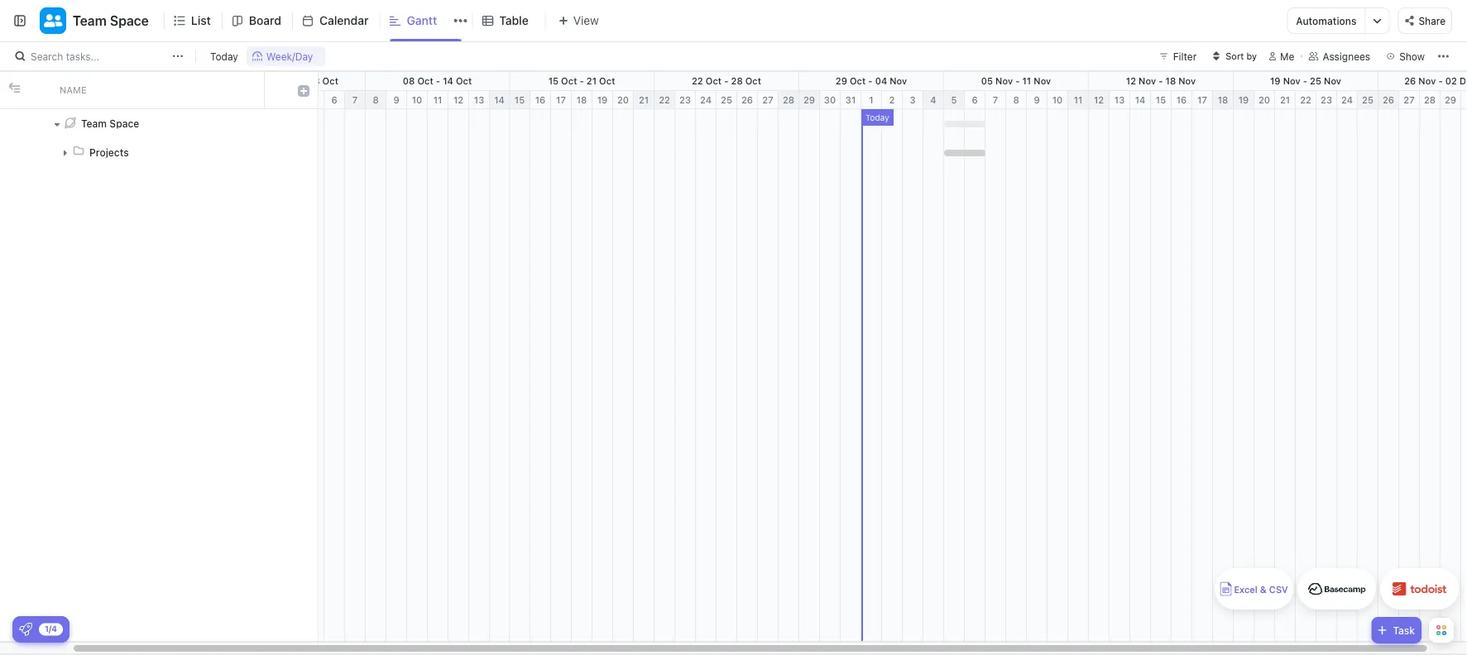 Task type: locate. For each thing, give the bounding box(es) containing it.
20 down 19 nov - 25 nov
[[1259, 95, 1271, 106]]

0 horizontal spatial 15 element
[[510, 91, 531, 109]]

27 down 22 oct - 28 oct element
[[763, 95, 774, 106]]

excel
[[1235, 585, 1258, 596]]

29 element
[[800, 91, 820, 109], [1441, 91, 1462, 109]]

12
[[1127, 76, 1137, 87], [454, 95, 464, 106], [1094, 95, 1105, 106]]

10
[[412, 95, 422, 106], [1053, 95, 1063, 106]]

2 horizontal spatial 14
[[1136, 95, 1146, 106]]

25 element
[[717, 91, 738, 109], [1359, 91, 1379, 109]]

13 for 2nd 13 element from right
[[474, 95, 485, 106]]

10 down 08 oct - 14 oct
[[412, 95, 422, 106]]

10 element down 08 oct - 14 oct
[[407, 91, 428, 109]]

0 horizontal spatial 21
[[587, 76, 597, 87]]

2 12 element from the left
[[1090, 91, 1110, 109]]

1 20 from the left
[[618, 95, 629, 106]]

2 27 from the left
[[1404, 95, 1416, 106]]

de
[[1460, 76, 1468, 87]]

excel & csv link
[[1215, 569, 1294, 610]]

20 element down '15 oct - 21 oct' element
[[614, 91, 634, 109]]

13
[[474, 95, 485, 106], [1115, 95, 1125, 106]]

1 horizontal spatial 8
[[1014, 95, 1020, 106]]

1 horizontal spatial 29
[[836, 76, 848, 87]]

23 for second the 23 element from right
[[680, 95, 691, 106]]

28 for second 28 element from the right
[[783, 95, 795, 106]]

1 horizontal spatial 27
[[1404, 95, 1416, 106]]

0 horizontal spatial 5
[[311, 95, 317, 106]]

0 horizontal spatial 10 element
[[407, 91, 428, 109]]

23 element
[[676, 91, 696, 109], [1317, 91, 1338, 109]]

0 horizontal spatial 16
[[535, 95, 546, 106]]

1 13 from the left
[[474, 95, 485, 106]]

0 horizontal spatial 30 element
[[820, 91, 841, 109]]

29 element left 30
[[800, 91, 820, 109]]

view button
[[545, 10, 604, 31]]

4 column header from the left
[[290, 72, 318, 108]]

22 element down 22 oct - 28 oct element
[[655, 91, 676, 109]]

column header
[[0, 72, 25, 108], [25, 72, 50, 108], [265, 72, 290, 108], [290, 72, 318, 108]]

19 for 19 nov - 25 nov
[[1271, 76, 1281, 87]]

1 column header from the left
[[0, 72, 25, 108]]

05 nov - 11 nov element
[[945, 72, 1090, 90]]

20 element down 19 nov - 25 nov
[[1255, 91, 1276, 109]]

2 oct from the left
[[323, 76, 339, 87]]

2 horizontal spatial 19
[[1271, 76, 1281, 87]]

0 horizontal spatial 13
[[474, 95, 485, 106]]

-
[[301, 76, 305, 87], [436, 76, 441, 87], [580, 76, 584, 87], [725, 76, 729, 87], [869, 76, 873, 87], [1016, 76, 1020, 87], [1159, 76, 1164, 87], [1304, 76, 1308, 87], [1439, 76, 1444, 87]]

21 for 2nd 21 element from right
[[639, 95, 649, 106]]

21 down view
[[587, 76, 597, 87]]

6 right the 4
[[972, 95, 978, 106]]

22
[[692, 76, 704, 87], [659, 95, 671, 106], [1301, 95, 1312, 106]]

0 horizontal spatial 23 element
[[676, 91, 696, 109]]

15 down view dropdown button
[[549, 76, 559, 87]]

14 down 08 oct - 14 oct element
[[494, 95, 505, 106]]

sort by
[[1226, 51, 1258, 62]]

0 horizontal spatial 21 element
[[634, 91, 655, 109]]

08 down gantt
[[403, 76, 415, 87]]

2 horizontal spatial 28
[[1425, 95, 1437, 106]]

calendar
[[320, 14, 369, 27]]

15 down '15 oct - 21 oct' element
[[515, 95, 525, 106]]

12 element down 12 nov - 18 nov element
[[1090, 91, 1110, 109]]

0 vertical spatial team space
[[73, 13, 149, 29]]

3 nov from the left
[[1034, 76, 1052, 87]]

24
[[700, 95, 712, 106], [1342, 95, 1354, 106]]

1 horizontal spatial 15 element
[[1152, 91, 1172, 109]]

16 element
[[531, 91, 551, 109], [1172, 91, 1193, 109]]

7 - from the left
[[1159, 76, 1164, 87]]

18 element
[[572, 91, 593, 109], [1214, 91, 1234, 109]]

16 element down 12 nov - 18 nov element
[[1172, 91, 1193, 109]]

board link
[[249, 0, 288, 41]]

29 down 26 nov - 02 de
[[1446, 95, 1457, 106]]

26 element down 26 nov - 02 dec element
[[1379, 91, 1400, 109]]

21 element down '15 oct - 21 oct' element
[[634, 91, 655, 109]]

2 16 from the left
[[1177, 95, 1188, 106]]

today down 1
[[866, 113, 890, 122]]

25 element down assignees
[[1359, 91, 1379, 109]]

0 horizontal spatial 18
[[577, 95, 587, 106]]

2 space from the top
[[110, 118, 139, 130]]

12 inside 12 nov - 18 nov element
[[1127, 76, 1137, 87]]

1 10 element from the left
[[407, 91, 428, 109]]

8 - from the left
[[1304, 76, 1308, 87]]

0 horizontal spatial 16 element
[[531, 91, 551, 109]]

0 horizontal spatial 29 element
[[800, 91, 820, 109]]

2 column header from the left
[[25, 72, 50, 108]]

- inside 'element'
[[869, 76, 873, 87]]

today inside today button
[[210, 51, 238, 62]]

19
[[1271, 76, 1281, 87], [598, 95, 608, 106], [1239, 95, 1250, 106]]

1 horizontal spatial 17 element
[[1193, 91, 1214, 109]]

2 6 from the left
[[972, 95, 978, 106]]

1 horizontal spatial 29 element
[[1441, 91, 1462, 109]]

1 horizontal spatial 24
[[1342, 95, 1354, 106]]

12 nov - 18 nov
[[1127, 76, 1197, 87]]

2 23 element from the left
[[1317, 91, 1338, 109]]

8 down 08 oct - 14 oct element
[[373, 95, 379, 106]]

1 horizontal spatial 6
[[972, 95, 978, 106]]

1 5 from the left
[[311, 95, 317, 106]]

27 for 2nd 27 element from right
[[763, 95, 774, 106]]

6 - from the left
[[1016, 76, 1020, 87]]

0 horizontal spatial 28 element
[[779, 91, 800, 109]]

26 nov - 02 de
[[1405, 76, 1468, 87]]

1 vertical spatial team space
[[81, 118, 139, 130]]

15
[[549, 76, 559, 87], [515, 95, 525, 106], [1156, 95, 1167, 106]]

1 18 element from the left
[[572, 91, 593, 109]]

2 26 element from the left
[[1379, 91, 1400, 109]]

6 down the 02 oct - 08 oct element
[[331, 95, 337, 106]]

1 horizontal spatial 12 element
[[1090, 91, 1110, 109]]

11 right 05
[[1023, 76, 1032, 87]]

1 vertical spatial today
[[866, 113, 890, 122]]

7 nov from the left
[[1325, 76, 1342, 87]]

02 down board link
[[268, 76, 280, 87]]

0 horizontal spatial 17
[[556, 95, 566, 106]]

22 oct - 28 oct
[[692, 76, 762, 87]]

0 horizontal spatial 12 element
[[449, 91, 469, 109]]

1 9 from the left
[[394, 95, 400, 106]]

row group
[[0, 109, 318, 642]]

1 horizontal spatial 7
[[993, 95, 999, 106]]

list link
[[191, 0, 218, 41]]

19 down me button
[[1271, 76, 1281, 87]]

18
[[1166, 76, 1177, 87], [577, 95, 587, 106], [1218, 95, 1229, 106]]

26 down 22 oct - 28 oct element
[[742, 95, 753, 106]]

1 horizontal spatial 19
[[1239, 95, 1250, 106]]

user friends image
[[44, 13, 62, 28]]

0 horizontal spatial 13 element
[[469, 91, 490, 109]]

8 nov from the left
[[1419, 76, 1437, 87]]

26 down 26 nov - 02 dec element
[[1383, 95, 1395, 106]]

17
[[556, 95, 566, 106], [1198, 95, 1208, 106]]

projects - 0.00% row
[[0, 138, 318, 167]]

16 down '15 oct - 21 oct' element
[[535, 95, 546, 106]]

space
[[110, 13, 149, 29], [110, 118, 139, 130]]

18 element down sort by dropdown button
[[1214, 91, 1234, 109]]

1 horizontal spatial 13 element
[[1110, 91, 1131, 109]]

tree grid
[[0, 72, 318, 642]]

6
[[331, 95, 337, 106], [972, 95, 978, 106]]

29 element down de
[[1441, 91, 1462, 109]]

08 oct - 14 oct element
[[366, 72, 510, 90]]

0 horizontal spatial 7
[[353, 95, 358, 106]]

1 8 from the left
[[373, 95, 379, 106]]

04
[[876, 76, 888, 87]]

30 element down de
[[1462, 91, 1468, 109]]

19 element down sort by at right
[[1234, 91, 1255, 109]]

team inside button
[[73, 13, 107, 29]]

2 8 from the left
[[1014, 95, 1020, 106]]

1 horizontal spatial 25
[[1311, 76, 1322, 87]]

19 down sort by at right
[[1239, 95, 1250, 106]]

0 horizontal spatial 17 element
[[551, 91, 572, 109]]

25 down assignees
[[1363, 95, 1374, 106]]

4 nov from the left
[[1139, 76, 1157, 87]]

14 down 12 nov - 18 nov
[[1136, 95, 1146, 106]]

27 element
[[758, 91, 779, 109], [1400, 91, 1421, 109]]

12 element down 08 oct - 14 oct element
[[449, 91, 469, 109]]

0 horizontal spatial 26 element
[[738, 91, 758, 109]]

0 horizontal spatial 14 element
[[490, 91, 510, 109]]

0 horizontal spatial 18 element
[[572, 91, 593, 109]]

29 inside 29 oct - 04 nov 'element'
[[836, 76, 848, 87]]

2 19 element from the left
[[1234, 91, 1255, 109]]

0 vertical spatial team
[[73, 13, 107, 29]]

18 down sort by dropdown button
[[1218, 95, 1229, 106]]

9
[[394, 95, 400, 106], [1034, 95, 1040, 106]]

10 down 05 nov - 11 nov element
[[1053, 95, 1063, 106]]

25 down 22 oct - 28 oct
[[721, 95, 733, 106]]

1 30 element from the left
[[820, 91, 841, 109]]

25 down assignees button
[[1311, 76, 1322, 87]]

10 element down 05 nov - 11 nov element
[[1048, 91, 1069, 109]]

24 element down assignees
[[1338, 91, 1359, 109]]

1 space from the top
[[110, 13, 149, 29]]

18 down filter "dropdown button"
[[1166, 76, 1177, 87]]

15 element
[[510, 91, 531, 109], [1152, 91, 1172, 109]]

27 down 26 nov - 02 dec element
[[1404, 95, 1416, 106]]

27 element down 26 nov - 02 dec element
[[1400, 91, 1421, 109]]

1 horizontal spatial 16 element
[[1172, 91, 1193, 109]]

7 down 05
[[993, 95, 999, 106]]

- for 04
[[869, 76, 873, 87]]

1 horizontal spatial 13
[[1115, 95, 1125, 106]]

8 down 05 nov - 11 nov
[[1014, 95, 1020, 106]]

0 horizontal spatial 19
[[598, 95, 608, 106]]

2 5 from the left
[[952, 95, 958, 106]]

11 down 08 oct - 14 oct element
[[434, 95, 442, 106]]

5 down the 02 oct - 08 oct element
[[311, 95, 317, 106]]

- for 02
[[1439, 76, 1444, 87]]

14 element down 08 oct - 14 oct element
[[490, 91, 510, 109]]

gantt
[[407, 14, 437, 27]]

9 down 05 nov - 11 nov element
[[1034, 95, 1040, 106]]

08 down calendar
[[308, 76, 320, 87]]

23 element down 19 nov - 25 nov "element" on the right top of the page
[[1317, 91, 1338, 109]]

search tasks...
[[31, 51, 100, 62]]

1 26 element from the left
[[738, 91, 758, 109]]

0 horizontal spatial 19 element
[[593, 91, 614, 109]]

0 horizontal spatial 25
[[721, 95, 733, 106]]

18 down 15 oct - 21 oct
[[577, 95, 587, 106]]

1 02 from the left
[[268, 76, 280, 87]]

1 horizontal spatial 25 element
[[1359, 91, 1379, 109]]

28 element
[[779, 91, 800, 109], [1421, 91, 1441, 109]]

9 oct from the left
[[850, 76, 866, 87]]

26
[[1405, 76, 1417, 87], [742, 95, 753, 106], [1383, 95, 1395, 106]]

17 down 15 oct - 21 oct
[[556, 95, 566, 106]]

1 - from the left
[[301, 76, 305, 87]]

10 element
[[407, 91, 428, 109], [1048, 91, 1069, 109]]

0 horizontal spatial 24 element
[[696, 91, 717, 109]]

0 horizontal spatial 08
[[308, 76, 320, 87]]

30 element left 31
[[820, 91, 841, 109]]

19 element
[[593, 91, 614, 109], [1234, 91, 1255, 109]]

2 10 element from the left
[[1048, 91, 1069, 109]]

- inside "element"
[[1304, 76, 1308, 87]]

19 down '15 oct - 21 oct' element
[[598, 95, 608, 106]]

me
[[1281, 50, 1295, 62]]

02 oct - 08 oct element
[[242, 72, 366, 90]]

1 horizontal spatial 14 element
[[1131, 91, 1152, 109]]

13 down 08 oct - 14 oct element
[[474, 95, 485, 106]]

23 down 19 nov - 25 nov "element" on the right top of the page
[[1321, 95, 1333, 106]]

1 horizontal spatial 17
[[1198, 95, 1208, 106]]

2 9 from the left
[[1034, 95, 1040, 106]]

22 for second 22 element from right
[[659, 95, 671, 106]]

assignees button
[[1302, 46, 1379, 66]]

 image
[[9, 82, 20, 94], [298, 85, 310, 97]]

0 horizontal spatial 9
[[394, 95, 400, 106]]

1 horizontal spatial 23 element
[[1317, 91, 1338, 109]]

0 horizontal spatial 25 element
[[717, 91, 738, 109]]

7
[[353, 95, 358, 106], [993, 95, 999, 106]]

18 for first 18 element from left
[[577, 95, 587, 106]]

row group containing team space
[[0, 109, 318, 642]]

24 element down 22 oct - 28 oct
[[696, 91, 717, 109]]

2 02 from the left
[[1446, 76, 1458, 87]]

today down the list link
[[210, 51, 238, 62]]

11
[[1023, 76, 1032, 87], [434, 95, 442, 106], [1074, 95, 1083, 106]]

team up projects
[[81, 118, 107, 130]]

1 horizontal spatial 30 element
[[1462, 91, 1468, 109]]

1 horizontal spatial 21
[[639, 95, 649, 106]]

2 horizontal spatial 12
[[1127, 76, 1137, 87]]

19 inside "element"
[[1271, 76, 1281, 87]]

23 down 22 oct - 28 oct element
[[680, 95, 691, 106]]

 image for fourth column header
[[298, 85, 310, 97]]

today
[[210, 51, 238, 62], [866, 113, 890, 122]]

1 horizontal spatial 20 element
[[1255, 91, 1276, 109]]

28
[[731, 76, 743, 87], [783, 95, 795, 106], [1425, 95, 1437, 106]]

22 for 1st 22 element from right
[[1301, 95, 1312, 106]]

1 23 from the left
[[680, 95, 691, 106]]

1 horizontal spatial 20
[[1259, 95, 1271, 106]]

29 up 31
[[836, 76, 848, 87]]

24 element
[[696, 91, 717, 109], [1338, 91, 1359, 109]]

29 left 30
[[804, 95, 816, 106]]

05 nov - 11 nov
[[982, 76, 1052, 87]]

15 element down '15 oct - 21 oct' element
[[510, 91, 531, 109]]

1 28 element from the left
[[779, 91, 800, 109]]

21 element down 19 nov - 25 nov
[[1276, 91, 1297, 109]]

22 element
[[655, 91, 676, 109], [1297, 91, 1317, 109]]

1 horizontal spatial 26 element
[[1379, 91, 1400, 109]]

14 element down 12 nov - 18 nov
[[1131, 91, 1152, 109]]

table
[[499, 14, 529, 27]]

1 16 from the left
[[535, 95, 546, 106]]

team space inside cell
[[81, 118, 139, 130]]

gantt link
[[407, 0, 460, 41]]

space up search tasks... text box
[[110, 13, 149, 29]]

9 down 08 oct - 14 oct element
[[394, 95, 400, 106]]

4
[[931, 95, 937, 106]]

6 oct from the left
[[600, 76, 615, 87]]

13 down 12 nov - 18 nov element
[[1115, 95, 1125, 106]]

17 element
[[551, 91, 572, 109], [1193, 91, 1214, 109]]

team space up projects
[[81, 118, 139, 130]]

26 element
[[738, 91, 758, 109], [1379, 91, 1400, 109]]

24 down 22 oct - 28 oct
[[700, 95, 712, 106]]

2 horizontal spatial 29
[[1446, 95, 1457, 106]]

 image for 4th column header from the right
[[9, 82, 20, 94]]

25
[[1311, 76, 1322, 87], [721, 95, 733, 106], [1363, 95, 1374, 106]]

11 element down 08 oct - 14 oct element
[[428, 91, 449, 109]]

team space inside button
[[73, 13, 149, 29]]

1 vertical spatial team
[[81, 118, 107, 130]]

30 element
[[820, 91, 841, 109], [1462, 91, 1468, 109]]

8 oct from the left
[[746, 76, 762, 87]]

16 element down 15 oct - 21 oct
[[531, 91, 551, 109]]

1/4
[[45, 625, 57, 634]]

23 element down 22 oct - 28 oct
[[676, 91, 696, 109]]

24 down assignees
[[1342, 95, 1354, 106]]

1 27 from the left
[[763, 95, 774, 106]]

nov
[[890, 76, 908, 87], [996, 76, 1013, 87], [1034, 76, 1052, 87], [1139, 76, 1157, 87], [1179, 76, 1197, 87], [1284, 76, 1301, 87], [1325, 76, 1342, 87], [1419, 76, 1437, 87]]

21 down '15 oct - 21 oct' element
[[639, 95, 649, 106]]

5 right the 4
[[952, 95, 958, 106]]

11 element down 05 nov - 11 nov element
[[1069, 91, 1090, 109]]

16 down 12 nov - 18 nov element
[[1177, 95, 1188, 106]]

1 horizontal spatial 14
[[494, 95, 505, 106]]

1 horizontal spatial 08
[[403, 76, 415, 87]]

1 24 element from the left
[[696, 91, 717, 109]]

0 horizontal spatial 14
[[443, 76, 454, 87]]

02 left de
[[1446, 76, 1458, 87]]

2 horizontal spatial 21
[[1281, 95, 1291, 106]]

27
[[763, 95, 774, 106], [1404, 95, 1416, 106]]

0 horizontal spatial 27
[[763, 95, 774, 106]]

- for 08
[[301, 76, 305, 87]]

21 element
[[634, 91, 655, 109], [1276, 91, 1297, 109]]

14 element
[[490, 91, 510, 109], [1131, 91, 1152, 109]]

12 element
[[449, 91, 469, 109], [1090, 91, 1110, 109]]

28 element left 30
[[779, 91, 800, 109]]

2 10 from the left
[[1053, 95, 1063, 106]]

7 down the 02 oct - 08 oct element
[[353, 95, 358, 106]]

1 7 from the left
[[353, 95, 358, 106]]

- for 18
[[1159, 76, 1164, 87]]

oct
[[283, 76, 299, 87], [323, 76, 339, 87], [418, 76, 434, 87], [456, 76, 472, 87], [561, 76, 577, 87], [600, 76, 615, 87], [706, 76, 722, 87], [746, 76, 762, 87], [850, 76, 866, 87]]

Search tasks... text field
[[31, 45, 168, 68]]

6 nov from the left
[[1284, 76, 1301, 87]]

23
[[680, 95, 691, 106], [1321, 95, 1333, 106]]

2 horizontal spatial 22
[[1301, 95, 1312, 106]]

08
[[308, 76, 320, 87], [403, 76, 415, 87]]

2 18 element from the left
[[1214, 91, 1234, 109]]

02
[[268, 76, 280, 87], [1446, 76, 1458, 87]]

1 horizontal spatial 18 element
[[1214, 91, 1234, 109]]

9 - from the left
[[1439, 76, 1444, 87]]

1 horizontal spatial 11 element
[[1069, 91, 1090, 109]]

view
[[574, 14, 599, 27]]

0 horizontal spatial 20
[[618, 95, 629, 106]]

0 vertical spatial today
[[210, 51, 238, 62]]

4 - from the left
[[725, 76, 729, 87]]

1 horizontal spatial 10
[[1053, 95, 1063, 106]]

2 - from the left
[[436, 76, 441, 87]]

5 - from the left
[[869, 76, 873, 87]]

2 horizontal spatial 18
[[1218, 95, 1229, 106]]

3 - from the left
[[580, 76, 584, 87]]

- for 28
[[725, 76, 729, 87]]

1 19 element from the left
[[593, 91, 614, 109]]

name row
[[0, 72, 318, 109]]

automations button
[[1289, 8, 1366, 33]]

1 horizontal spatial 02
[[1446, 76, 1458, 87]]

0 horizontal spatial 6
[[331, 95, 337, 106]]

1 horizontal spatial 16
[[1177, 95, 1188, 106]]

team up tasks...
[[73, 13, 107, 29]]

5
[[311, 95, 317, 106], [952, 95, 958, 106]]

1 vertical spatial space
[[110, 118, 139, 130]]

1 horizontal spatial  image
[[298, 85, 310, 97]]

2 11 element from the left
[[1069, 91, 1090, 109]]

25 element down 22 oct - 28 oct element
[[717, 91, 738, 109]]

27 element down 22 oct - 28 oct element
[[758, 91, 779, 109]]

13 element
[[469, 91, 490, 109], [1110, 91, 1131, 109]]

0 horizontal spatial 29
[[804, 95, 816, 106]]

20
[[618, 95, 629, 106], [1259, 95, 1271, 106]]

21 down 19 nov - 25 nov
[[1281, 95, 1291, 106]]

1 horizontal spatial 9
[[1034, 95, 1040, 106]]

me button
[[1263, 46, 1302, 66]]

19 for second 19 element from the left
[[1239, 95, 1250, 106]]

14 down gantt link
[[443, 76, 454, 87]]

team space
[[73, 13, 149, 29], [81, 118, 139, 130]]

0 horizontal spatial 23
[[680, 95, 691, 106]]

20 down '15 oct - 21 oct' element
[[618, 95, 629, 106]]

team space up search tasks... text box
[[73, 13, 149, 29]]

02 oct - 08 oct
[[268, 76, 339, 87]]

1 horizontal spatial 28
[[783, 95, 795, 106]]

26 element down 22 oct - 28 oct element
[[738, 91, 758, 109]]

oct inside 'element'
[[850, 76, 866, 87]]

0 horizontal spatial  image
[[9, 82, 20, 94]]

20 element
[[614, 91, 634, 109], [1255, 91, 1276, 109]]

13 element down 12 nov - 18 nov
[[1110, 91, 1131, 109]]

team
[[73, 13, 107, 29], [81, 118, 107, 130]]

team space button
[[66, 2, 149, 39]]

0 horizontal spatial 22 element
[[655, 91, 676, 109]]

0 horizontal spatial 27 element
[[758, 91, 779, 109]]

0 horizontal spatial 22
[[659, 95, 671, 106]]

2 13 from the left
[[1115, 95, 1125, 106]]

22 element down 19 nov - 25 nov "element" on the right top of the page
[[1297, 91, 1317, 109]]

1 23 element from the left
[[676, 91, 696, 109]]

17 element down 15 oct - 21 oct
[[551, 91, 572, 109]]

0 vertical spatial space
[[110, 13, 149, 29]]

0 horizontal spatial 12
[[454, 95, 464, 106]]

2 17 element from the left
[[1193, 91, 1214, 109]]

14
[[443, 76, 454, 87], [494, 95, 505, 106], [1136, 95, 1146, 106]]

23 for first the 23 element from the right
[[1321, 95, 1333, 106]]

29
[[836, 76, 848, 87], [804, 95, 816, 106], [1446, 95, 1457, 106]]

19 nov - 25 nov
[[1271, 76, 1342, 87]]

26 down show on the top of page
[[1405, 76, 1417, 87]]

1 horizontal spatial 19 element
[[1234, 91, 1255, 109]]

1 horizontal spatial 23
[[1321, 95, 1333, 106]]

1 horizontal spatial 27 element
[[1400, 91, 1421, 109]]

0 horizontal spatial 02
[[268, 76, 280, 87]]

space inside cell
[[110, 118, 139, 130]]

11 down 05 nov - 11 nov element
[[1074, 95, 1083, 106]]

15 element down 12 nov - 18 nov element
[[1152, 91, 1172, 109]]

space up projects
[[110, 118, 139, 130]]

21
[[587, 76, 597, 87], [639, 95, 649, 106], [1281, 95, 1291, 106]]

0 horizontal spatial 8
[[373, 95, 379, 106]]

excel & csv
[[1235, 585, 1289, 596]]

22 oct - 28 oct element
[[655, 72, 800, 90]]

27 for 2nd 27 element from the left
[[1404, 95, 1416, 106]]

3 column header from the left
[[265, 72, 290, 108]]

today button
[[205, 46, 243, 66]]

11 element
[[428, 91, 449, 109], [1069, 91, 1090, 109]]

16
[[535, 95, 546, 106], [1177, 95, 1188, 106]]

2 23 from the left
[[1321, 95, 1333, 106]]

list
[[191, 14, 211, 27]]

8
[[373, 95, 379, 106], [1014, 95, 1020, 106]]



Task type: describe. For each thing, give the bounding box(es) containing it.
2 28 element from the left
[[1421, 91, 1441, 109]]

2 24 from the left
[[1342, 95, 1354, 106]]

1 21 element from the left
[[634, 91, 655, 109]]

05
[[982, 76, 994, 87]]

2 16 element from the left
[[1172, 91, 1193, 109]]

2 20 from the left
[[1259, 95, 1271, 106]]

2 horizontal spatial 15
[[1156, 95, 1167, 106]]

2 21 element from the left
[[1276, 91, 1297, 109]]

2 24 element from the left
[[1338, 91, 1359, 109]]

table link
[[499, 0, 535, 41]]

projects cell
[[50, 138, 265, 167]]

projects
[[89, 147, 129, 159]]

1 11 element from the left
[[428, 91, 449, 109]]

1 14 element from the left
[[490, 91, 510, 109]]

calendar link
[[320, 0, 375, 41]]

1 20 element from the left
[[614, 91, 634, 109]]

19 nov - 25 nov element
[[1234, 72, 1379, 90]]

18 for second 18 element from left
[[1218, 95, 1229, 106]]

- for 11
[[1016, 76, 1020, 87]]

1 horizontal spatial 18
[[1166, 76, 1177, 87]]

share button
[[1399, 7, 1453, 34]]

2 08 from the left
[[403, 76, 415, 87]]

2 14 element from the left
[[1131, 91, 1152, 109]]

0 horizontal spatial 11
[[434, 95, 442, 106]]

1 horizontal spatial 11
[[1023, 76, 1032, 87]]

08 oct - 14 oct
[[403, 76, 472, 87]]

4 oct from the left
[[456, 76, 472, 87]]

onboarding checklist button image
[[19, 623, 32, 637]]

1 horizontal spatial 26
[[1383, 95, 1395, 106]]

28 for 2nd 28 element from left
[[1425, 95, 1437, 106]]

30 element containing 30
[[820, 91, 841, 109]]

1 17 from the left
[[556, 95, 566, 106]]

2 29 element from the left
[[1441, 91, 1462, 109]]

2 nov from the left
[[996, 76, 1013, 87]]

sort
[[1226, 51, 1245, 62]]

assignees
[[1323, 50, 1371, 62]]

filter button
[[1154, 46, 1204, 66]]

5 nov from the left
[[1179, 76, 1197, 87]]

2 27 element from the left
[[1400, 91, 1421, 109]]

25 inside "element"
[[1311, 76, 1322, 87]]

1 horizontal spatial today
[[866, 113, 890, 122]]

name
[[60, 85, 87, 96]]

2 7 from the left
[[993, 95, 999, 106]]

2 17 from the left
[[1198, 95, 1208, 106]]

2 horizontal spatial 26
[[1405, 76, 1417, 87]]

1 horizontal spatial 15
[[549, 76, 559, 87]]

7 oct from the left
[[706, 76, 722, 87]]

board
[[249, 14, 282, 27]]

1 17 element from the left
[[551, 91, 572, 109]]

2 20 element from the left
[[1255, 91, 1276, 109]]

0 horizontal spatial 26
[[742, 95, 753, 106]]

1 22 element from the left
[[655, 91, 676, 109]]

14 for first 14 element from right
[[1136, 95, 1146, 106]]

1 27 element from the left
[[758, 91, 779, 109]]

1
[[870, 95, 874, 106]]

team space - 0.00% row
[[0, 109, 318, 138]]

22 for 22 oct - 28 oct
[[692, 76, 704, 87]]

onboarding checklist button element
[[19, 623, 32, 637]]

- for 21
[[580, 76, 584, 87]]

3
[[910, 95, 916, 106]]

30
[[824, 95, 836, 106]]

csv
[[1270, 585, 1289, 596]]

tree grid containing team space
[[0, 72, 318, 642]]

name column header
[[50, 72, 265, 108]]

1 6 from the left
[[331, 95, 337, 106]]

filter
[[1174, 50, 1197, 62]]

1 16 element from the left
[[531, 91, 551, 109]]

29 oct - 04 nov
[[836, 76, 908, 87]]

sort by button
[[1207, 46, 1263, 66]]

26 nov - 02 dec element
[[1379, 72, 1468, 90]]

13 for 2nd 13 element from the left
[[1115, 95, 1125, 106]]

0 horizontal spatial 15
[[515, 95, 525, 106]]

2 horizontal spatial 11
[[1074, 95, 1083, 106]]

31 element
[[841, 91, 862, 109]]

1 29 element from the left
[[800, 91, 820, 109]]

1 10 from the left
[[412, 95, 422, 106]]

- for 25
[[1304, 76, 1308, 87]]

show
[[1400, 50, 1426, 62]]

show button
[[1382, 46, 1431, 66]]

by
[[1247, 51, 1258, 62]]

19 for 1st 19 element from left
[[598, 95, 608, 106]]

automations
[[1297, 15, 1357, 26]]

2
[[890, 95, 895, 106]]

31
[[846, 95, 856, 106]]

tasks...
[[66, 51, 100, 62]]

1 24 from the left
[[700, 95, 712, 106]]

29 oct - 04 nov element
[[800, 72, 945, 90]]

task
[[1394, 625, 1416, 637]]

nov inside 'element'
[[890, 76, 908, 87]]

&
[[1261, 585, 1267, 596]]

search
[[31, 51, 63, 62]]

share
[[1419, 15, 1446, 27]]

2 horizontal spatial 25
[[1363, 95, 1374, 106]]

14 for second 14 element from right
[[494, 95, 505, 106]]

team inside cell
[[81, 118, 107, 130]]

1 15 element from the left
[[510, 91, 531, 109]]

1 horizontal spatial 12
[[1094, 95, 1105, 106]]

- for 14
[[436, 76, 441, 87]]

2 25 element from the left
[[1359, 91, 1379, 109]]

21 for first 21 element from the right
[[1281, 95, 1291, 106]]

team space cell
[[50, 109, 265, 138]]

3 oct from the left
[[418, 76, 434, 87]]

1 25 element from the left
[[717, 91, 738, 109]]

15 oct - 21 oct
[[549, 76, 615, 87]]

2 13 element from the left
[[1110, 91, 1131, 109]]

2 22 element from the left
[[1297, 91, 1317, 109]]

28 inside 22 oct - 28 oct element
[[731, 76, 743, 87]]

5 oct from the left
[[561, 76, 577, 87]]

1 08 from the left
[[308, 76, 320, 87]]

1 oct from the left
[[283, 76, 299, 87]]

1 12 element from the left
[[449, 91, 469, 109]]

space inside button
[[110, 13, 149, 29]]

2 15 element from the left
[[1152, 91, 1172, 109]]

12 nov - 18 nov element
[[1090, 72, 1234, 90]]

2 30 element from the left
[[1462, 91, 1468, 109]]

1 13 element from the left
[[469, 91, 490, 109]]

15 oct - 21 oct element
[[510, 72, 655, 90]]



Task type: vqa. For each thing, say whether or not it's contained in the screenshot.
right the Other
no



